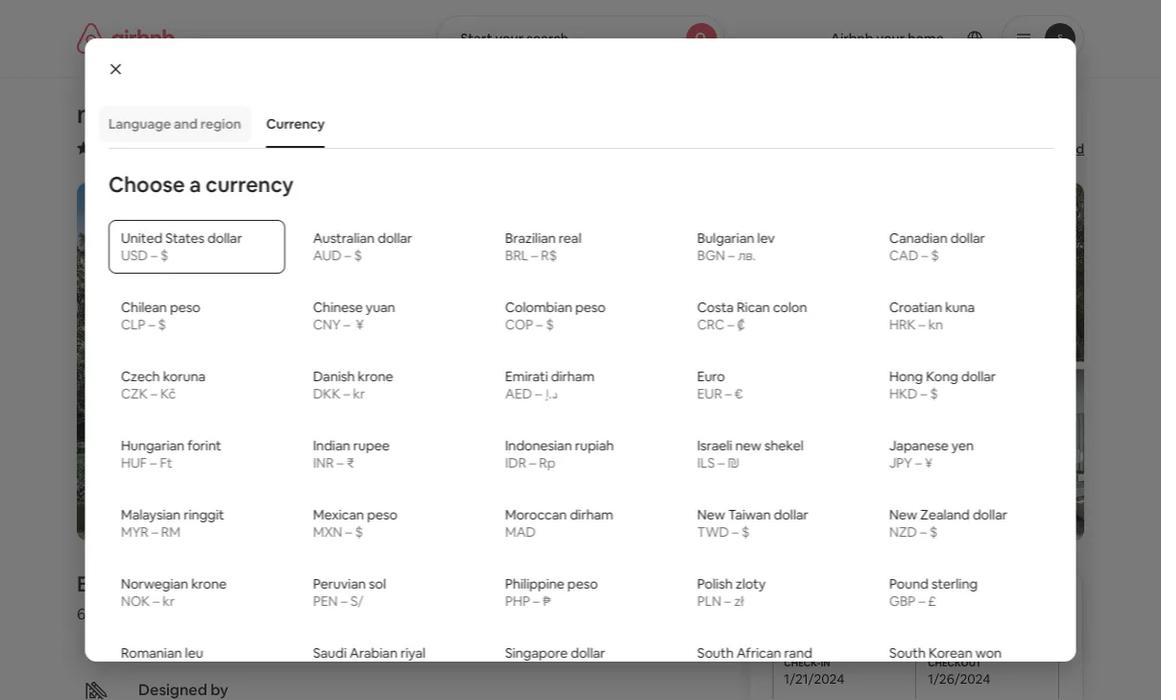 Task type: describe. For each thing, give the bounding box(es) containing it.
rm
[[161, 523, 180, 541]]

region
[[200, 115, 241, 133]]

entire
[[77, 570, 135, 598]]

cop
[[505, 316, 533, 333]]

kč
[[160, 385, 175, 402]]

1 horizontal spatial by
[[273, 570, 297, 598]]

show
[[947, 493, 982, 510]]

rican
[[736, 299, 770, 316]]

nok
[[121, 593, 149, 610]]

zloty
[[735, 575, 765, 593]]

2
[[300, 604, 308, 624]]

– for emirati dirham aed – ﺩ.ﺇ
[[535, 385, 541, 402]]

costa
[[697, 299, 733, 316]]

real
[[558, 230, 581, 247]]

dollar inside button
[[570, 644, 605, 662]]

saved button
[[1015, 133, 1092, 165]]

modern fairytale holiday home image 4 image
[[840, 182, 1084, 362]]

choose
[[108, 170, 184, 198]]

emirati dirham aed – ﺩ.ﺇ
[[505, 368, 594, 402]]

peso for philippine peso php – ₱
[[567, 575, 597, 593]]

emirati
[[505, 368, 548, 385]]

saudi arabian riyal button
[[300, 635, 477, 689]]

south korean won
[[889, 644, 1001, 662]]

– for danish krone dkk – kr
[[343, 385, 350, 402]]

modern fairytale holiday home image 1 image
[[77, 182, 581, 541]]

singapore dollar button
[[492, 635, 669, 689]]

malaysian ringgit myr – rm
[[121, 506, 224, 541]]

singapore dollar
[[505, 644, 605, 662]]

– for mexican peso mxn – $
[[345, 523, 352, 541]]

share button
[[937, 133, 1011, 165]]

share
[[968, 140, 1004, 158]]

indonesian
[[505, 437, 572, 454]]

currency
[[205, 170, 293, 198]]

· left '33'
[[116, 139, 119, 157]]

african
[[736, 644, 781, 662]]

peruvian
[[313, 575, 365, 593]]

currency button
[[256, 106, 334, 142]]

sol
[[368, 575, 386, 593]]

– for brazilian real brl – r$
[[531, 247, 538, 264]]

brazilian
[[505, 230, 555, 247]]

ﺩ.ﺇ
[[544, 385, 557, 402]]

nzd
[[889, 523, 917, 541]]

$ inside "australian dollar aud – $"
[[354, 247, 362, 264]]

colon
[[773, 299, 807, 316]]

· inside · stege, denmark
[[297, 140, 301, 159]]

– inside "israeli new shekel ils – ₪"
[[717, 454, 724, 472]]

israeli
[[697, 437, 732, 454]]

show all photos
[[947, 493, 1046, 510]]

united states dollar usd – $
[[121, 230, 242, 264]]

australian dollar aud – $
[[313, 230, 412, 264]]

indonesian rupiah idr – rp
[[505, 437, 613, 472]]

language
[[108, 115, 171, 133]]

profile element
[[748, 0, 1084, 77]]

$ inside the colombian peso cop – $
[[545, 316, 553, 333]]

superhost
[[226, 139, 289, 157]]

kuna
[[945, 299, 974, 316]]

zł
[[734, 593, 744, 610]]

cabin
[[140, 570, 194, 598]]

won
[[975, 644, 1001, 662]]

– for japanese yen jpy – ¥
[[915, 454, 921, 472]]

czech koruna czk – kč
[[121, 368, 205, 402]]

₱
[[542, 593, 550, 610]]

romanian leu
[[121, 644, 203, 662]]

· left 󰀃
[[197, 140, 201, 159]]

romanian
[[121, 644, 182, 662]]

$ inside 'new zealand dollar nzd – $'
[[929, 523, 937, 541]]

new
[[735, 437, 761, 454]]

33
[[123, 139, 138, 157]]

canadian dollar cad – $
[[889, 230, 985, 264]]

choose a language and currency element
[[97, 100, 1065, 700]]

brazilian real brl – r$
[[505, 230, 581, 264]]

usd
[[121, 247, 147, 264]]

rp
[[539, 454, 555, 472]]

sterling
[[931, 575, 977, 593]]

– for hungarian forint huf – ft
[[150, 454, 156, 472]]

· stege, denmark
[[297, 139, 410, 159]]

– for indian rupee inr – ₹
[[336, 454, 343, 472]]

polish zloty pln – zł
[[697, 575, 765, 610]]

eur
[[697, 385, 722, 402]]

fairytale
[[175, 98, 273, 130]]

pound
[[889, 575, 928, 593]]

tab list inside choose a language and currency 'element'
[[98, 100, 1053, 148]]

states
[[165, 230, 204, 247]]

mxn
[[313, 523, 342, 541]]

colombian peso cop – $
[[505, 299, 605, 333]]

$ inside mexican peso mxn – $
[[355, 523, 363, 541]]

· left 3
[[140, 604, 144, 624]]

dirham for moroccan dirham mad
[[569, 506, 613, 523]]

japanese yen jpy – ¥
[[889, 437, 973, 472]]

modern fairytale holiday home image 3 image
[[588, 369, 832, 541]]

mexican
[[313, 506, 364, 523]]

pound sterling gbp – £
[[889, 575, 977, 610]]

bulgarian
[[697, 230, 754, 247]]

a
[[189, 170, 201, 198]]

kong
[[926, 368, 958, 385]]

malaysian
[[121, 506, 180, 523]]

united
[[121, 230, 162, 247]]

huf
[[121, 454, 147, 472]]

leu
[[184, 644, 203, 662]]

dollar inside 'new zealand dollar nzd – $'
[[972, 506, 1007, 523]]

choose a currency
[[108, 170, 293, 198]]

riyal
[[400, 644, 425, 662]]

costa rican colon crc – ₡
[[697, 299, 807, 333]]

¥
[[924, 454, 932, 472]]

dollar inside new taiwan dollar twd – $
[[773, 506, 808, 523]]

– for peruvian sol pen – s/
[[340, 593, 347, 610]]

– for malaysian ringgit myr – rm
[[151, 523, 158, 541]]

stege, denmark button
[[308, 136, 410, 159]]

– for polish zloty pln – zł
[[724, 593, 731, 610]]



Task type: vqa. For each thing, say whether or not it's contained in the screenshot.


Task type: locate. For each thing, give the bounding box(es) containing it.
holiday
[[279, 98, 363, 130]]

saudi
[[313, 644, 346, 662]]

dirham for emirati dirham aed – ﺩ.ﺇ
[[551, 368, 594, 385]]

lev
[[757, 230, 774, 247]]

– inside norwegian krone nok – kr
[[152, 593, 159, 610]]

0 horizontal spatial south
[[697, 644, 733, 662]]

– inside emirati dirham aed – ﺩ.ﺇ
[[535, 385, 541, 402]]

krone inside norwegian krone nok – kr
[[191, 575, 226, 593]]

1 vertical spatial krone
[[191, 575, 226, 593]]

south for south korean won
[[889, 644, 925, 662]]

$ right usd
[[160, 247, 168, 264]]

1 horizontal spatial new
[[889, 506, 917, 523]]

clp
[[121, 316, 145, 333]]

– inside indonesian rupiah idr – rp
[[529, 454, 536, 472]]

– inside 'czech koruna czk – kč'
[[150, 385, 157, 402]]

myr
[[121, 523, 148, 541]]

dollar inside hong kong dollar hkd – $
[[961, 368, 995, 385]]

peso inside mexican peso mxn – $
[[367, 506, 397, 523]]

0 vertical spatial by
[[273, 570, 297, 598]]

krone up bedrooms
[[191, 575, 226, 593]]

– for indonesian rupiah idr – rp
[[529, 454, 536, 472]]

r$
[[541, 247, 557, 264]]

$ right hkd
[[930, 385, 938, 402]]

0 horizontal spatial by
[[211, 680, 228, 700]]

languages dialog
[[85, 38, 1076, 700]]

chilean
[[121, 299, 167, 316]]

– inside 'new zealand dollar nzd – $'
[[920, 523, 926, 541]]

$ inside canadian dollar cad – $
[[931, 247, 939, 264]]

new inside 'new zealand dollar nzd – $'
[[889, 506, 917, 523]]

krone for norwegian krone nok – kr
[[191, 575, 226, 593]]

mad
[[505, 523, 535, 541]]

rand
[[784, 644, 812, 662]]

– inside canadian dollar cad – $
[[921, 247, 928, 264]]

– for croatian kuna hrk – kn
[[918, 316, 925, 333]]

peso inside the colombian peso cop – $
[[575, 299, 605, 316]]

new left the zealand
[[889, 506, 917, 523]]

1 vertical spatial by
[[211, 680, 228, 700]]

– for australian dollar aud – $
[[344, 247, 351, 264]]

new zealand dollar nzd – $
[[889, 506, 1007, 541]]

$ right mxn
[[355, 523, 363, 541]]

all
[[984, 493, 998, 510]]

kr right 3
[[162, 593, 174, 610]]

kr
[[353, 385, 365, 402], [162, 593, 174, 610]]

peso inside philippine peso php – ₱
[[567, 575, 597, 593]]

₡
[[737, 316, 745, 333]]

hkd
[[889, 385, 917, 402]]

forint
[[187, 437, 221, 454]]

peso right mexican
[[367, 506, 397, 523]]

designed by
[[138, 680, 228, 700]]

kr inside norwegian krone nok – kr
[[162, 593, 174, 610]]

south left african
[[697, 644, 733, 662]]

crc
[[697, 316, 724, 333]]

– inside hungarian forint huf – ft
[[150, 454, 156, 472]]

south african rand button
[[684, 635, 861, 689]]

new for twd
[[697, 506, 725, 523]]

polish
[[697, 575, 732, 593]]

stege,
[[308, 139, 349, 157]]

$ right 'cop'
[[545, 316, 553, 333]]

peso for chilean peso clp – $
[[169, 299, 200, 316]]

– inside danish krone dkk – kr
[[343, 385, 350, 402]]

peso inside chilean peso clp – $
[[169, 299, 200, 316]]

and
[[173, 115, 197, 133]]

yuan
[[365, 299, 395, 316]]

– inside bulgarian lev bgn – лв.
[[728, 247, 735, 264]]

– inside hong kong dollar hkd – $
[[920, 385, 927, 402]]

south african rand
[[697, 644, 812, 662]]

chinese
[[313, 299, 362, 316]]

dirham right moroccan
[[569, 506, 613, 523]]

dirham
[[551, 368, 594, 385], [569, 506, 613, 523]]

dollar inside united states dollar usd – $
[[207, 230, 242, 247]]

$ right "aud"
[[354, 247, 362, 264]]

– inside the polish zloty pln – zł
[[724, 593, 731, 610]]

guests
[[89, 604, 137, 624]]

inr
[[313, 454, 333, 472]]

dollar inside canadian dollar cad – $
[[950, 230, 985, 247]]

1 vertical spatial kr
[[162, 593, 174, 610]]

tab list containing language and region
[[98, 100, 1053, 148]]

krone inside danish krone dkk – kr
[[357, 368, 393, 385]]

tab list
[[98, 100, 1053, 148]]

israeli new shekel ils – ₪
[[697, 437, 803, 472]]

euro
[[697, 368, 725, 385]]

2 south from the left
[[889, 644, 925, 662]]

philippine
[[505, 575, 564, 593]]

2 baths
[[300, 604, 352, 624]]

modern fairytale holiday home image 2 image
[[588, 182, 832, 362]]

kr right 'dkk'
[[353, 385, 365, 402]]

peso for mexican peso mxn – $
[[367, 506, 397, 523]]

taiwan
[[728, 506, 770, 523]]

start your search
[[461, 30, 569, 47]]

ft
[[159, 454, 172, 472]]

₪
[[727, 454, 739, 472]]

korean
[[928, 644, 972, 662]]

1 new from the left
[[697, 506, 725, 523]]

south korean won button
[[876, 635, 1053, 689]]

– for norwegian krone nok – kr
[[152, 593, 159, 610]]

koruna
[[163, 368, 205, 385]]

– for bulgarian lev bgn – лв.
[[728, 247, 735, 264]]

by right designed
[[211, 680, 228, 700]]

mexican peso mxn – $
[[313, 506, 397, 541]]

0 horizontal spatial kr
[[162, 593, 174, 610]]

japanese
[[889, 437, 948, 454]]

modern fairytale holiday home image 5 image
[[840, 369, 1084, 541]]

0 vertical spatial krone
[[357, 368, 393, 385]]

your
[[495, 30, 524, 47]]

1 south from the left
[[697, 644, 733, 662]]

0 horizontal spatial new
[[697, 506, 725, 523]]

– inside malaysian ringgit myr – rm
[[151, 523, 158, 541]]

entire cabin hosted by jan henrik
[[77, 570, 407, 598]]

show all photos button
[[908, 485, 1061, 518]]

australian
[[313, 230, 374, 247]]

ringgit
[[183, 506, 224, 523]]

1 horizontal spatial krone
[[357, 368, 393, 385]]

0 vertical spatial dirham
[[551, 368, 594, 385]]

$ inside united states dollar usd – $
[[160, 247, 168, 264]]

hosted
[[198, 570, 268, 598]]

new left the "taiwan"
[[697, 506, 725, 523]]

czk
[[121, 385, 147, 402]]

– inside chinese yuan cny – ￥
[[343, 316, 350, 333]]

– for chinese yuan cny – ￥
[[343, 316, 350, 333]]

$ inside hong kong dollar hkd – $
[[930, 385, 938, 402]]

2 new from the left
[[889, 506, 917, 523]]

south for south african rand
[[697, 644, 733, 662]]

– inside the colombian peso cop – $
[[536, 316, 542, 333]]

– inside euro eur – €
[[725, 385, 731, 402]]

– inside brazilian real brl – r$
[[531, 247, 538, 264]]

peso for colombian peso cop – $
[[575, 299, 605, 316]]

south left korean
[[889, 644, 925, 662]]

pen
[[313, 593, 337, 610]]

$ right nzd
[[929, 523, 937, 541]]

new inside new taiwan dollar twd – $
[[697, 506, 725, 523]]

peso right the chilean
[[169, 299, 200, 316]]

norwegian krone nok – kr
[[121, 575, 226, 610]]

danish krone dkk – kr
[[313, 368, 393, 402]]

– inside costa rican colon crc – ₡
[[727, 316, 734, 333]]

– inside philippine peso php – ₱
[[533, 593, 539, 610]]

– inside indian rupee inr – ₹
[[336, 454, 343, 472]]

1 vertical spatial dirham
[[569, 506, 613, 523]]

– for chilean peso clp – $
[[148, 316, 155, 333]]

kr inside danish krone dkk – kr
[[353, 385, 365, 402]]

start your search button
[[437, 15, 725, 61]]

dirham inside emirati dirham aed – ﺩ.ﺇ
[[551, 368, 594, 385]]

– inside mexican peso mxn – $
[[345, 523, 352, 541]]

peso right colombian
[[575, 299, 605, 316]]

jan henrik
[[302, 570, 407, 598]]

dollar inside "australian dollar aud – $"
[[377, 230, 412, 247]]

south inside 'button'
[[697, 644, 733, 662]]

bgn
[[697, 247, 725, 264]]

cad
[[889, 247, 918, 264]]

brl
[[505, 247, 528, 264]]

1 horizontal spatial kr
[[353, 385, 365, 402]]

$ right cad
[[931, 247, 939, 264]]

– for philippine peso php – ₱
[[533, 593, 539, 610]]

0 horizontal spatial krone
[[191, 575, 226, 593]]

peso
[[169, 299, 200, 316], [575, 299, 605, 316], [367, 506, 397, 523], [567, 575, 597, 593]]

$ inside new taiwan dollar twd – $
[[741, 523, 749, 541]]

– inside croatian kuna hrk – kn
[[918, 316, 925, 333]]

– inside chilean peso clp – $
[[148, 316, 155, 333]]

denmark
[[352, 139, 410, 157]]

krone right 'danish'
[[357, 368, 393, 385]]

peruvian sol pen – s/
[[313, 575, 386, 610]]

– for pound sterling gbp – £
[[918, 593, 925, 610]]

– for canadian dollar cad – $
[[921, 247, 928, 264]]

modern
[[77, 98, 170, 130]]

– for colombian peso cop – $
[[536, 316, 542, 333]]

Start your search search field
[[437, 15, 725, 61]]

hrk
[[889, 316, 915, 333]]

– inside 'japanese yen jpy – ¥'
[[915, 454, 921, 472]]

chilean peso clp – $
[[121, 299, 200, 333]]

danish
[[313, 368, 354, 385]]

1/26/2024
[[928, 670, 991, 688]]

by left pen
[[273, 570, 297, 598]]

photos
[[1001, 493, 1046, 510]]

krone for danish krone dkk – kr
[[357, 368, 393, 385]]

colombian
[[505, 299, 572, 316]]

– for czech koruna czk – kč
[[150, 385, 157, 402]]

moroccan dirham mad
[[505, 506, 613, 541]]

kr for nok – kr
[[162, 593, 174, 610]]

– inside united states dollar usd – $
[[150, 247, 157, 264]]

$ right twd
[[741, 523, 749, 541]]

dirham inside moroccan dirham mad
[[569, 506, 613, 523]]

kr for dkk – kr
[[353, 385, 365, 402]]

new for nzd
[[889, 506, 917, 523]]

indian
[[313, 437, 350, 454]]

– inside peruvian sol pen – s/
[[340, 593, 347, 610]]

1 horizontal spatial south
[[889, 644, 925, 662]]

peso right ₱
[[567, 575, 597, 593]]

croatian kuna hrk – kn
[[889, 299, 974, 333]]

dirham right emirati
[[551, 368, 594, 385]]

$ inside chilean peso clp – $
[[158, 316, 166, 333]]

croatian
[[889, 299, 942, 316]]

0 vertical spatial kr
[[353, 385, 365, 402]]

south
[[697, 644, 733, 662], [889, 644, 925, 662]]

dkk
[[313, 385, 340, 402]]

1/21/2024
[[784, 670, 845, 688]]

php
[[505, 593, 530, 610]]

$
[[160, 247, 168, 264], [354, 247, 362, 264], [931, 247, 939, 264], [158, 316, 166, 333], [545, 316, 553, 333], [930, 385, 938, 402], [355, 523, 363, 541], [741, 523, 749, 541], [929, 523, 937, 541]]

bedrooms
[[159, 604, 232, 624]]

– inside "australian dollar aud – $"
[[344, 247, 351, 264]]

€
[[734, 385, 742, 402]]

yen
[[951, 437, 973, 454]]

– inside new taiwan dollar twd – $
[[732, 523, 738, 541]]

canadian
[[889, 230, 947, 247]]

cny
[[313, 316, 340, 333]]

· down currency
[[297, 140, 301, 159]]

$ right the clp on the left top of the page
[[158, 316, 166, 333]]

south inside button
[[889, 644, 925, 662]]

– inside "pound sterling gbp – £"
[[918, 593, 925, 610]]



